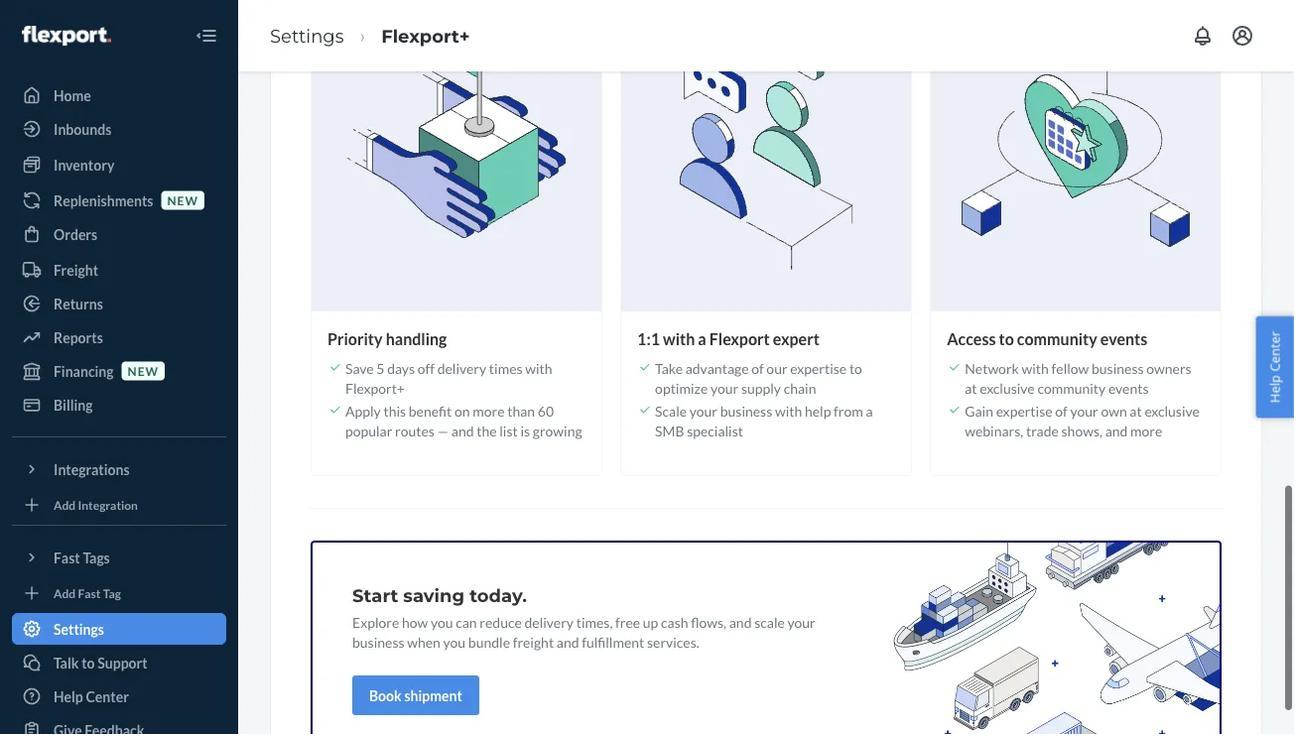 Task type: vqa. For each thing, say whether or not it's contained in the screenshot.
Empty list image on the right of page
no



Task type: describe. For each thing, give the bounding box(es) containing it.
reports
[[54, 329, 103, 346]]

center inside button
[[1266, 331, 1284, 372]]

fulfillment
[[582, 629, 644, 646]]

flexport+ link
[[381, 25, 470, 47]]

home
[[54, 87, 91, 104]]

open notifications image
[[1191, 24, 1215, 48]]

returns link
[[12, 288, 226, 320]]

can
[[456, 610, 477, 626]]

flexport+ inside the breadcrumbs navigation
[[381, 25, 470, 47]]

business inside network with fellow business owners at exclusive community events gain expertise of your own at exclusive webinars, trade shows, and more
[[1092, 356, 1144, 372]]

priority handling
[[327, 325, 447, 344]]

fellow
[[1051, 356, 1089, 372]]

of inside take advantage of our expertise to optimize your supply chain scale your business with help from a smb specialist
[[751, 356, 764, 372]]

expert
[[773, 325, 820, 344]]

explore
[[352, 610, 399, 626]]

specialist
[[687, 418, 743, 435]]

business inside take advantage of our expertise to optimize your supply chain scale your business with help from a smb specialist
[[720, 398, 772, 415]]

take advantage of our expertise to optimize your supply chain scale your business with help from a smb specialist
[[655, 356, 873, 435]]

freight link
[[12, 254, 226, 286]]

with inside the save 5 days off delivery times with flexport+ apply this benefit on more than 60 popular routes — and the list is growing
[[525, 356, 552, 372]]

book shipment
[[369, 683, 462, 700]]

of inside network with fellow business owners at exclusive community events gain expertise of your own at exclusive webinars, trade shows, and more
[[1055, 398, 1068, 415]]

to for support
[[82, 654, 95, 671]]

is
[[520, 418, 530, 435]]

delivery inside start saving today. explore how you can reduce delivery times, free up cash flows, and scale your business when you bundle freight and fulfillment services.
[[524, 610, 574, 626]]

routes
[[395, 418, 435, 435]]

up
[[643, 610, 658, 626]]

when
[[407, 629, 440, 646]]

inventory link
[[12, 149, 226, 181]]

list
[[499, 418, 518, 435]]

take
[[655, 356, 683, 372]]

your inside network with fellow business owners at exclusive community events gain expertise of your own at exclusive webinars, trade shows, and more
[[1070, 398, 1098, 415]]

integration
[[78, 498, 138, 512]]

popular
[[345, 418, 392, 435]]

fast tags
[[54, 549, 110, 566]]

flexport
[[709, 325, 770, 344]]

start saving today. explore how you can reduce delivery times, free up cash flows, and scale your business when you bundle freight and fulfillment services.
[[352, 580, 815, 646]]

freight
[[513, 629, 554, 646]]

times
[[489, 356, 523, 372]]

breadcrumbs navigation
[[254, 7, 486, 65]]

book
[[369, 683, 402, 700]]

orders link
[[12, 218, 226, 250]]

0 horizontal spatial settings link
[[12, 613, 226, 645]]

saving
[[403, 580, 465, 602]]

optimize
[[655, 375, 708, 392]]

flexport logo image
[[22, 26, 111, 46]]

with inside network with fellow business owners at exclusive community events gain expertise of your own at exclusive webinars, trade shows, and more
[[1022, 356, 1049, 372]]

fast inside dropdown button
[[54, 549, 80, 566]]

owners
[[1146, 356, 1191, 372]]

your down advantage
[[711, 375, 739, 392]]

help center link
[[12, 681, 226, 713]]

delivery inside the save 5 days off delivery times with flexport+ apply this benefit on more than 60 popular routes — and the list is growing
[[437, 356, 486, 372]]

more inside network with fellow business owners at exclusive community events gain expertise of your own at exclusive webinars, trade shows, and more
[[1130, 418, 1162, 435]]

orders
[[54, 226, 97, 243]]

home link
[[12, 79, 226, 111]]

add fast tag
[[54, 586, 121, 600]]

access
[[947, 325, 996, 344]]

1 horizontal spatial exclusive
[[1145, 398, 1200, 415]]

1:1
[[637, 325, 660, 344]]

inbounds
[[54, 121, 111, 137]]

our
[[766, 356, 788, 372]]

new for financing
[[128, 364, 159, 378]]

billing
[[54, 396, 93, 413]]

with inside take advantage of our expertise to optimize your supply chain scale your business with help from a smb specialist
[[775, 398, 802, 415]]

add integration
[[54, 498, 138, 512]]

support
[[97, 654, 148, 671]]

benefit
[[409, 398, 452, 415]]

priority
[[327, 325, 383, 344]]

to inside take advantage of our expertise to optimize your supply chain scale your business with help from a smb specialist
[[849, 356, 862, 372]]

0 horizontal spatial a
[[698, 325, 706, 344]]

0 horizontal spatial settings
[[54, 621, 104, 638]]

services.
[[647, 629, 699, 646]]

0 horizontal spatial help
[[54, 688, 83, 705]]

scale
[[655, 398, 687, 415]]

0 horizontal spatial at
[[965, 375, 977, 392]]

returns
[[54, 295, 103, 312]]

inventory
[[54, 156, 114, 173]]

the
[[477, 418, 497, 435]]

apply
[[345, 398, 381, 415]]

expertise inside network with fellow business owners at exclusive community events gain expertise of your own at exclusive webinars, trade shows, and more
[[996, 398, 1052, 415]]

advantage
[[685, 356, 749, 372]]

integrations
[[54, 461, 130, 478]]

community inside network with fellow business owners at exclusive community events gain expertise of your own at exclusive webinars, trade shows, and more
[[1037, 375, 1106, 392]]

than
[[507, 398, 535, 415]]

webinars,
[[965, 418, 1023, 435]]

fast inside "link"
[[78, 586, 101, 600]]

0 vertical spatial events
[[1100, 325, 1147, 344]]

reports link
[[12, 322, 226, 353]]

book shipment link
[[352, 672, 479, 711]]

help inside button
[[1266, 375, 1284, 403]]



Task type: locate. For each thing, give the bounding box(es) containing it.
billing link
[[12, 389, 226, 421]]

start
[[352, 580, 398, 602]]

0 horizontal spatial help center
[[54, 688, 129, 705]]

0 vertical spatial help center
[[1266, 331, 1284, 403]]

at up gain
[[965, 375, 977, 392]]

open account menu image
[[1231, 24, 1254, 48]]

from
[[834, 398, 863, 415]]

5
[[376, 356, 384, 372]]

1 horizontal spatial settings link
[[270, 25, 344, 47]]

network with fellow business owners at exclusive community events gain expertise of your own at exclusive webinars, trade shows, and more
[[965, 356, 1200, 435]]

0 horizontal spatial of
[[751, 356, 764, 372]]

1 horizontal spatial new
[[167, 193, 198, 207]]

0 horizontal spatial exclusive
[[980, 375, 1035, 392]]

0 vertical spatial business
[[1092, 356, 1144, 372]]

expertise inside take advantage of our expertise to optimize your supply chain scale your business with help from a smb specialist
[[790, 356, 847, 372]]

to up from
[[849, 356, 862, 372]]

and left 'scale'
[[729, 610, 752, 626]]

a inside take advantage of our expertise to optimize your supply chain scale your business with help from a smb specialist
[[866, 398, 873, 415]]

you down can on the bottom
[[443, 629, 466, 646]]

to up network
[[999, 325, 1014, 344]]

cash
[[661, 610, 688, 626]]

with right '1:1'
[[663, 325, 695, 344]]

0 horizontal spatial new
[[128, 364, 159, 378]]

at
[[965, 375, 977, 392], [1130, 398, 1142, 415]]

trade
[[1026, 418, 1059, 435]]

fast left tag on the left bottom of page
[[78, 586, 101, 600]]

1 vertical spatial delivery
[[524, 610, 574, 626]]

expertise
[[790, 356, 847, 372], [996, 398, 1052, 415]]

bundle
[[468, 629, 510, 646]]

your up specialist
[[689, 398, 717, 415]]

network
[[965, 356, 1019, 372]]

1 horizontal spatial a
[[866, 398, 873, 415]]

1 vertical spatial flexport+
[[345, 375, 405, 392]]

talk to support button
[[12, 647, 226, 679]]

1 horizontal spatial to
[[849, 356, 862, 372]]

of up trade
[[1055, 398, 1068, 415]]

shipment
[[404, 683, 462, 700]]

2 vertical spatial to
[[82, 654, 95, 671]]

2 horizontal spatial to
[[999, 325, 1014, 344]]

freight
[[54, 261, 98, 278]]

talk
[[54, 654, 79, 671]]

community
[[1017, 325, 1097, 344], [1037, 375, 1106, 392]]

and inside the save 5 days off delivery times with flexport+ apply this benefit on more than 60 popular routes — and the list is growing
[[451, 418, 474, 435]]

handling
[[386, 325, 447, 344]]

inbounds link
[[12, 113, 226, 145]]

1 horizontal spatial settings
[[270, 25, 344, 47]]

talk to support
[[54, 654, 148, 671]]

at right own
[[1130, 398, 1142, 415]]

1 vertical spatial events
[[1108, 375, 1149, 392]]

exclusive down owners
[[1145, 398, 1200, 415]]

business down the "explore"
[[352, 629, 404, 646]]

0 vertical spatial exclusive
[[980, 375, 1035, 392]]

delivery right off
[[437, 356, 486, 372]]

business inside start saving today. explore how you can reduce delivery times, free up cash flows, and scale your business when you bundle freight and fulfillment services.
[[352, 629, 404, 646]]

1 vertical spatial settings link
[[12, 613, 226, 645]]

how
[[402, 610, 428, 626]]

exclusive down network
[[980, 375, 1035, 392]]

1 vertical spatial settings
[[54, 621, 104, 638]]

settings inside the breadcrumbs navigation
[[270, 25, 344, 47]]

0 vertical spatial at
[[965, 375, 977, 392]]

with down chain
[[775, 398, 802, 415]]

add
[[54, 498, 76, 512], [54, 586, 76, 600]]

add left 'integration'
[[54, 498, 76, 512]]

0 vertical spatial community
[[1017, 325, 1097, 344]]

60
[[538, 398, 554, 415]]

reduce
[[480, 610, 522, 626]]

your up shows,
[[1070, 398, 1098, 415]]

0 vertical spatial settings link
[[270, 25, 344, 47]]

new
[[167, 193, 198, 207], [128, 364, 159, 378]]

gain
[[965, 398, 993, 415]]

1 vertical spatial you
[[443, 629, 466, 646]]

this
[[383, 398, 406, 415]]

help
[[805, 398, 831, 415]]

1 vertical spatial new
[[128, 364, 159, 378]]

0 vertical spatial add
[[54, 498, 76, 512]]

0 horizontal spatial to
[[82, 654, 95, 671]]

2 add from the top
[[54, 586, 76, 600]]

and down own
[[1105, 418, 1128, 435]]

1 vertical spatial business
[[720, 398, 772, 415]]

you left can on the bottom
[[431, 610, 453, 626]]

today.
[[470, 580, 527, 602]]

business
[[1092, 356, 1144, 372], [720, 398, 772, 415], [352, 629, 404, 646]]

events
[[1100, 325, 1147, 344], [1108, 375, 1149, 392]]

exclusive
[[980, 375, 1035, 392], [1145, 398, 1200, 415]]

supply
[[741, 375, 781, 392]]

0 horizontal spatial expertise
[[790, 356, 847, 372]]

you
[[431, 610, 453, 626], [443, 629, 466, 646]]

0 vertical spatial more
[[473, 398, 505, 415]]

on
[[454, 398, 470, 415]]

1 vertical spatial community
[[1037, 375, 1106, 392]]

0 horizontal spatial business
[[352, 629, 404, 646]]

tag
[[103, 586, 121, 600]]

chain
[[784, 375, 816, 392]]

0 vertical spatial you
[[431, 610, 453, 626]]

to for community
[[999, 325, 1014, 344]]

shows,
[[1061, 418, 1102, 435]]

new for replenishments
[[167, 193, 198, 207]]

1 vertical spatial help center
[[54, 688, 129, 705]]

1 vertical spatial at
[[1130, 398, 1142, 415]]

0 vertical spatial center
[[1266, 331, 1284, 372]]

1 horizontal spatial more
[[1130, 418, 1162, 435]]

access to community events
[[947, 325, 1147, 344]]

more up the "the"
[[473, 398, 505, 415]]

settings
[[270, 25, 344, 47], [54, 621, 104, 638]]

1 horizontal spatial center
[[1266, 331, 1284, 372]]

new up orders link
[[167, 193, 198, 207]]

1 horizontal spatial help center
[[1266, 331, 1284, 403]]

events up owners
[[1100, 325, 1147, 344]]

1:1 with a flexport expert
[[637, 325, 820, 344]]

off
[[418, 356, 435, 372]]

2 horizontal spatial business
[[1092, 356, 1144, 372]]

growing
[[533, 418, 582, 435]]

—
[[437, 418, 449, 435]]

0 vertical spatial flexport+
[[381, 25, 470, 47]]

0 vertical spatial new
[[167, 193, 198, 207]]

1 vertical spatial to
[[849, 356, 862, 372]]

expertise up chain
[[790, 356, 847, 372]]

close navigation image
[[195, 24, 218, 48]]

with down access to community events
[[1022, 356, 1049, 372]]

and right —
[[451, 418, 474, 435]]

add integration link
[[12, 493, 226, 517]]

fast left "tags"
[[54, 549, 80, 566]]

and inside network with fellow business owners at exclusive community events gain expertise of your own at exclusive webinars, trade shows, and more
[[1105, 418, 1128, 435]]

0 vertical spatial delivery
[[437, 356, 486, 372]]

own
[[1101, 398, 1127, 415]]

fast tags button
[[12, 542, 226, 574]]

add inside "link"
[[54, 586, 76, 600]]

tags
[[83, 549, 110, 566]]

to right talk at the left of page
[[82, 654, 95, 671]]

0 vertical spatial help
[[1266, 375, 1284, 403]]

more right shows,
[[1130, 418, 1162, 435]]

1 vertical spatial center
[[86, 688, 129, 705]]

2 vertical spatial business
[[352, 629, 404, 646]]

more inside the save 5 days off delivery times with flexport+ apply this benefit on more than 60 popular routes — and the list is growing
[[473, 398, 505, 415]]

1 vertical spatial more
[[1130, 418, 1162, 435]]

with right times
[[525, 356, 552, 372]]

your
[[711, 375, 739, 392], [689, 398, 717, 415], [1070, 398, 1098, 415], [787, 610, 815, 626]]

more
[[473, 398, 505, 415], [1130, 418, 1162, 435]]

help center inside button
[[1266, 331, 1284, 403]]

0 horizontal spatial center
[[86, 688, 129, 705]]

1 vertical spatial of
[[1055, 398, 1068, 415]]

0 vertical spatial to
[[999, 325, 1014, 344]]

and down times,
[[557, 629, 579, 646]]

1 horizontal spatial at
[[1130, 398, 1142, 415]]

1 horizontal spatial business
[[720, 398, 772, 415]]

expertise up trade
[[996, 398, 1052, 415]]

community down fellow on the right of the page
[[1037, 375, 1106, 392]]

your inside start saving today. explore how you can reduce delivery times, free up cash flows, and scale your business when you bundle freight and fulfillment services.
[[787, 610, 815, 626]]

0 vertical spatial expertise
[[790, 356, 847, 372]]

business down supply at the bottom
[[720, 398, 772, 415]]

integrations button
[[12, 454, 226, 485]]

your right 'scale'
[[787, 610, 815, 626]]

delivery up freight
[[524, 610, 574, 626]]

days
[[387, 356, 415, 372]]

to inside button
[[82, 654, 95, 671]]

1 add from the top
[[54, 498, 76, 512]]

replenishments
[[54, 192, 153, 209]]

0 horizontal spatial delivery
[[437, 356, 486, 372]]

business up own
[[1092, 356, 1144, 372]]

a right from
[[866, 398, 873, 415]]

add down fast tags
[[54, 586, 76, 600]]

events up own
[[1108, 375, 1149, 392]]

with
[[663, 325, 695, 344], [525, 356, 552, 372], [1022, 356, 1049, 372], [775, 398, 802, 415]]

new down "reports" link
[[128, 364, 159, 378]]

1 horizontal spatial help
[[1266, 375, 1284, 403]]

smb
[[655, 418, 684, 435]]

1 vertical spatial expertise
[[996, 398, 1052, 415]]

financing
[[54, 363, 114, 380]]

1 horizontal spatial delivery
[[524, 610, 574, 626]]

1 horizontal spatial expertise
[[996, 398, 1052, 415]]

help center button
[[1256, 316, 1294, 418]]

0 vertical spatial of
[[751, 356, 764, 372]]

save
[[345, 356, 374, 372]]

0 vertical spatial settings
[[270, 25, 344, 47]]

1 vertical spatial exclusive
[[1145, 398, 1200, 415]]

fast
[[54, 549, 80, 566], [78, 586, 101, 600]]

center
[[1266, 331, 1284, 372], [86, 688, 129, 705]]

a up advantage
[[698, 325, 706, 344]]

1 vertical spatial a
[[866, 398, 873, 415]]

0 horizontal spatial more
[[473, 398, 505, 415]]

1 vertical spatial help
[[54, 688, 83, 705]]

events inside network with fellow business owners at exclusive community events gain expertise of your own at exclusive webinars, trade shows, and more
[[1108, 375, 1149, 392]]

1 vertical spatial fast
[[78, 586, 101, 600]]

of left our on the right of the page
[[751, 356, 764, 372]]

flows,
[[691, 610, 726, 626]]

save 5 days off delivery times with flexport+ apply this benefit on more than 60 popular routes — and the list is growing
[[345, 356, 582, 435]]

add for add fast tag
[[54, 586, 76, 600]]

add for add integration
[[54, 498, 76, 512]]

0 vertical spatial fast
[[54, 549, 80, 566]]

0 vertical spatial a
[[698, 325, 706, 344]]

times,
[[576, 610, 613, 626]]

1 vertical spatial add
[[54, 586, 76, 600]]

flexport+ inside the save 5 days off delivery times with flexport+ apply this benefit on more than 60 popular routes — and the list is growing
[[345, 375, 405, 392]]

community up fellow on the right of the page
[[1017, 325, 1097, 344]]

1 horizontal spatial of
[[1055, 398, 1068, 415]]

add fast tag link
[[12, 582, 226, 605]]



